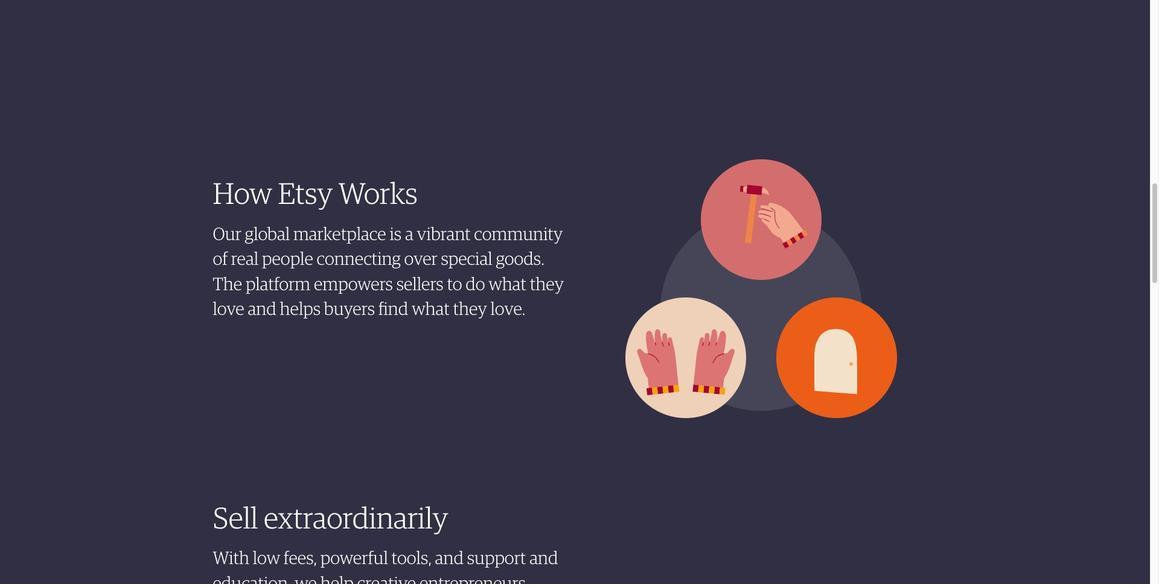 Task type: vqa. For each thing, say whether or not it's contained in the screenshot.
this
no



Task type: locate. For each thing, give the bounding box(es) containing it.
and right tools,
[[435, 547, 464, 569]]

works
[[339, 175, 418, 211]]

and down platform on the left
[[248, 298, 276, 320]]

and right support
[[530, 547, 558, 569]]

low
[[253, 547, 280, 569]]

0 horizontal spatial and
[[248, 298, 276, 320]]

people
[[262, 248, 313, 269]]

with low fees, powerful tools, and support and education, we help creative entrepreneur
[[213, 547, 563, 584]]

they down goods.
[[530, 273, 564, 295]]

the
[[213, 273, 242, 295]]

1 horizontal spatial what
[[489, 273, 526, 295]]

our
[[213, 223, 241, 244]]

and inside our global marketplace is a vibrant community of real people connecting over special goods. the platform empowers sellers to do what they love and helps buyers find what they love.
[[248, 298, 276, 320]]

how
[[213, 175, 272, 211]]

what down sellers
[[412, 298, 450, 320]]

is
[[390, 223, 402, 244]]

do
[[466, 273, 485, 295]]

how etsy works
[[213, 175, 418, 211]]

and
[[248, 298, 276, 320], [435, 547, 464, 569], [530, 547, 558, 569]]

of
[[213, 248, 228, 269]]

love
[[213, 298, 244, 320]]

1 vertical spatial what
[[412, 298, 450, 320]]

what
[[489, 273, 526, 295], [412, 298, 450, 320]]

0 horizontal spatial they
[[453, 298, 487, 320]]

our global marketplace is a vibrant community of real people connecting over special goods. the platform empowers sellers to do what they love and helps buyers find what they love.
[[213, 223, 564, 320]]

platform
[[246, 273, 310, 295]]

etsy
[[278, 175, 333, 211]]

0 vertical spatial what
[[489, 273, 526, 295]]

creative
[[357, 572, 416, 584]]

they
[[530, 273, 564, 295], [453, 298, 487, 320]]

to
[[447, 273, 462, 295]]

2 horizontal spatial and
[[530, 547, 558, 569]]

community
[[474, 223, 563, 244]]

vibrant
[[417, 223, 471, 244]]

what up love.
[[489, 273, 526, 295]]

they down do
[[453, 298, 487, 320]]

1 horizontal spatial they
[[530, 273, 564, 295]]

powerful
[[320, 547, 388, 569]]

marketplace
[[293, 223, 386, 244]]



Task type: describe. For each thing, give the bounding box(es) containing it.
real
[[231, 248, 259, 269]]

we
[[295, 572, 317, 584]]

over
[[404, 248, 438, 269]]

sell
[[213, 500, 258, 536]]

extraordinarily
[[264, 500, 448, 536]]

love.
[[491, 298, 525, 320]]

buyers
[[324, 298, 375, 320]]

education,
[[213, 572, 291, 584]]

find
[[378, 298, 408, 320]]

global
[[245, 223, 290, 244]]

fees,
[[284, 547, 317, 569]]

connecting
[[317, 248, 401, 269]]

empowers
[[314, 273, 393, 295]]

1 horizontal spatial and
[[435, 547, 464, 569]]

with
[[213, 547, 249, 569]]

helps
[[280, 298, 321, 320]]

sell extraordinarily
[[213, 500, 448, 536]]

goods.
[[496, 248, 544, 269]]

0 horizontal spatial what
[[412, 298, 450, 320]]

help
[[320, 572, 354, 584]]

tools,
[[392, 547, 432, 569]]

support
[[467, 547, 526, 569]]

special
[[441, 248, 493, 269]]

sellers
[[396, 273, 444, 295]]

a
[[405, 223, 413, 244]]

1 vertical spatial they
[[453, 298, 487, 320]]

0 vertical spatial they
[[530, 273, 564, 295]]



